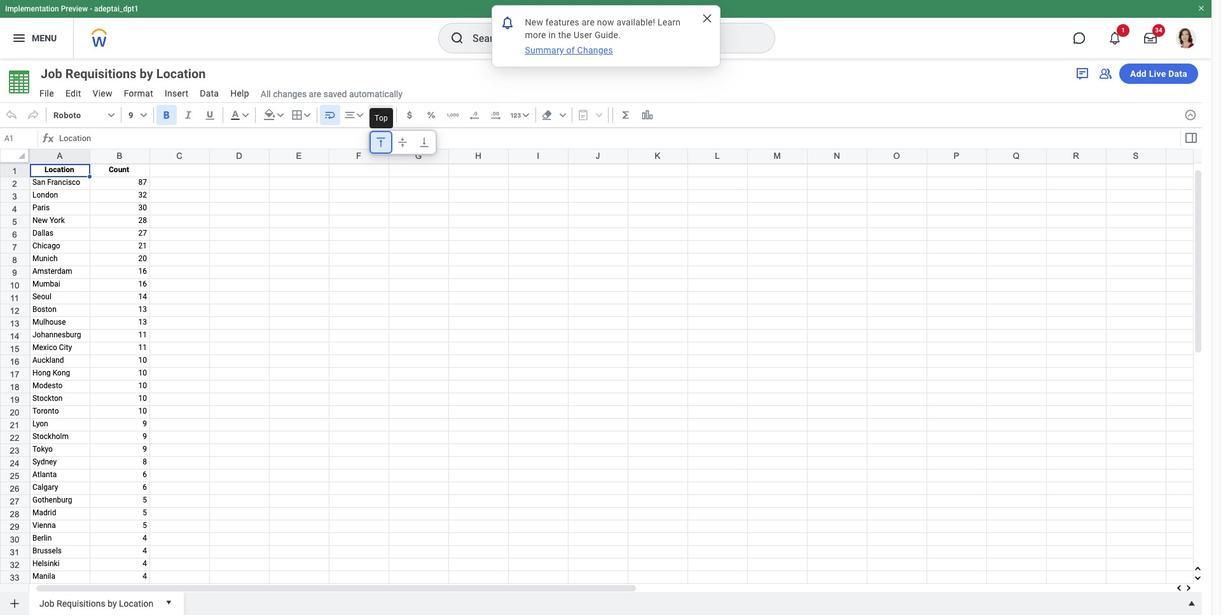 Task type: vqa. For each thing, say whether or not it's contained in the screenshot.
bottom STEP
no



Task type: describe. For each thing, give the bounding box(es) containing it.
edit
[[65, 88, 81, 99]]

job requisitions by location for second the job requisitions by location button from the bottom
[[41, 66, 206, 81]]

new features are now available! learn more in the user guide. summary of changes
[[525, 17, 683, 55]]

toolbar container region
[[0, 102, 1180, 128]]

menu banner
[[0, 0, 1212, 59]]

caret up image
[[1186, 598, 1199, 611]]

x image
[[701, 12, 713, 25]]

job requisitions by location for first the job requisitions by location button from the bottom of the page
[[39, 599, 153, 609]]

roboto button
[[49, 105, 118, 125]]

help
[[230, 88, 249, 99]]

insert
[[165, 88, 188, 99]]

formula editor image
[[1184, 130, 1199, 146]]

1
[[1122, 27, 1125, 34]]

align top image
[[375, 136, 387, 149]]

1 button
[[1101, 24, 1130, 52]]

job for first the job requisitions by location button from the bottom of the page
[[39, 599, 54, 609]]

available!
[[617, 17, 656, 27]]

add zero image
[[490, 109, 502, 122]]

top tooltip
[[366, 104, 397, 132]]

top
[[375, 114, 388, 123]]

job for second the job requisitions by location button from the bottom
[[41, 66, 62, 81]]

close environment banner image
[[1198, 4, 1206, 12]]

new
[[525, 17, 543, 27]]

learn
[[658, 17, 681, 27]]

location for first the job requisitions by location button from the bottom of the page
[[119, 599, 153, 609]]

align center image
[[343, 109, 356, 122]]

changes
[[273, 89, 307, 99]]

align top image
[[370, 109, 383, 122]]

menu button
[[0, 18, 73, 59]]

are for changes
[[309, 89, 321, 99]]

notifications image
[[500, 15, 515, 30]]

all changes are saved automatically
[[261, 89, 403, 99]]

border all image
[[291, 109, 303, 122]]

italics image
[[182, 109, 194, 122]]

1 job requisitions by location button from the top
[[34, 65, 229, 83]]

menus menu bar
[[33, 85, 256, 104]]

chevron down small image inside 9 popup button
[[137, 109, 150, 122]]

fx image
[[41, 131, 56, 146]]

text wrap image
[[324, 109, 336, 122]]

add
[[1131, 69, 1147, 79]]

Search Workday  search field
[[473, 24, 749, 52]]

add live data button
[[1120, 64, 1199, 84]]

3 chevron down small image from the left
[[239, 109, 252, 122]]

1 chevron down small image from the left
[[274, 109, 287, 122]]

all
[[261, 89, 271, 99]]

summary of changes link
[[524, 44, 615, 57]]

34
[[1155, 27, 1163, 34]]

automatically
[[349, 89, 403, 99]]

add live data
[[1131, 69, 1188, 79]]

2 job requisitions by location button from the top
[[34, 593, 159, 613]]

notifications large image
[[1109, 32, 1122, 45]]

now
[[597, 17, 614, 27]]

thousands comma image
[[446, 109, 459, 122]]

file
[[39, 88, 54, 99]]

menu
[[32, 33, 57, 43]]

guide.
[[595, 30, 621, 40]]

search image
[[450, 31, 465, 46]]

data inside menus menu bar
[[200, 88, 219, 99]]

align middle image
[[396, 136, 409, 149]]

numbers image
[[509, 109, 522, 122]]

by for first the job requisitions by location button from the bottom of the page
[[108, 599, 117, 609]]

summary
[[525, 45, 564, 55]]

of
[[567, 45, 575, 55]]



Task type: locate. For each thing, give the bounding box(es) containing it.
chevron down small image for align center icon
[[354, 109, 366, 122]]

0 horizontal spatial are
[[309, 89, 321, 99]]

features
[[546, 17, 580, 27]]

1 vertical spatial job requisitions by location button
[[34, 593, 159, 613]]

chevron down small image
[[105, 109, 118, 122], [137, 109, 150, 122], [239, 109, 252, 122], [301, 109, 313, 122], [556, 109, 569, 122]]

1 vertical spatial are
[[309, 89, 321, 99]]

1 vertical spatial requisitions
[[57, 599, 105, 609]]

chevron down small image right 9
[[137, 109, 150, 122]]

chevron down small image left border all "icon"
[[274, 109, 287, 122]]

3 chevron down small image from the left
[[380, 109, 393, 122]]

by for second the job requisitions by location button from the bottom
[[140, 66, 153, 81]]

add footer ws image
[[8, 598, 21, 611]]

9
[[129, 110, 133, 120]]

0 vertical spatial location
[[156, 66, 206, 81]]

4 chevron down small image from the left
[[301, 109, 313, 122]]

justify image
[[11, 31, 27, 46]]

align bottom image
[[418, 136, 431, 149]]

1 chevron down small image from the left
[[105, 109, 118, 122]]

1 horizontal spatial location
[[156, 66, 206, 81]]

0 horizontal spatial data
[[200, 88, 219, 99]]

chevron down small image left eraser 'icon' on the top of the page
[[520, 109, 532, 122]]

job requisitions by location button
[[34, 65, 229, 83], [34, 593, 159, 613]]

format
[[124, 88, 153, 99]]

1 horizontal spatial data
[[1169, 69, 1188, 79]]

requisitions for first the job requisitions by location button from the bottom of the page
[[57, 599, 105, 609]]

are up user
[[582, 17, 595, 27]]

preview
[[61, 4, 88, 13]]

dollar sign image
[[403, 109, 416, 122]]

are inside 'new features are now available! learn more in the user guide. summary of changes'
[[582, 17, 595, 27]]

media classroom image
[[1098, 66, 1113, 81]]

by up menus menu bar
[[140, 66, 153, 81]]

5 chevron down small image from the left
[[556, 109, 569, 122]]

1 horizontal spatial by
[[140, 66, 153, 81]]

are inside button
[[309, 89, 321, 99]]

live
[[1149, 69, 1166, 79]]

in
[[549, 30, 556, 40]]

9 button
[[124, 105, 151, 125]]

dialog containing new features are now available! learn more in the user guide.
[[491, 5, 720, 67]]

2 chevron down small image from the left
[[137, 109, 150, 122]]

chart image
[[641, 109, 654, 122]]

by left caret down small icon at the bottom left of the page
[[108, 599, 117, 609]]

location left caret down small icon at the bottom left of the page
[[119, 599, 153, 609]]

chevron down small image inside the roboto popup button
[[105, 109, 118, 122]]

inbox large image
[[1145, 32, 1157, 45]]

1 vertical spatial job
[[39, 599, 54, 609]]

0 vertical spatial are
[[582, 17, 595, 27]]

1 horizontal spatial are
[[582, 17, 595, 27]]

job
[[41, 66, 62, 81], [39, 599, 54, 609]]

profile logan mcneil image
[[1176, 28, 1197, 51]]

job requisitions by location
[[41, 66, 206, 81], [39, 599, 153, 609]]

0 horizontal spatial location
[[119, 599, 153, 609]]

job right 'add footer ws' 'icon'
[[39, 599, 54, 609]]

chevron down small image left dollar sign image
[[380, 109, 393, 122]]

saved
[[324, 89, 347, 99]]

the
[[558, 30, 571, 40]]

2 chevron down small image from the left
[[354, 109, 366, 122]]

data
[[1169, 69, 1188, 79], [200, 88, 219, 99]]

0 vertical spatial by
[[140, 66, 153, 81]]

user
[[574, 30, 592, 40]]

bold image
[[160, 109, 173, 122]]

job up file
[[41, 66, 62, 81]]

remove zero image
[[468, 109, 481, 122]]

adeptai_dpt1
[[94, 4, 139, 13]]

activity stream image
[[1075, 66, 1090, 81]]

roboto
[[53, 110, 81, 120]]

dialog
[[491, 5, 720, 67]]

0 vertical spatial job requisitions by location
[[41, 66, 206, 81]]

view
[[93, 88, 112, 99]]

chevron down small image left align top image
[[354, 109, 366, 122]]

chevron down small image right eraser 'icon' on the top of the page
[[556, 109, 569, 122]]

1 vertical spatial data
[[200, 88, 219, 99]]

are left saved
[[309, 89, 321, 99]]

chevron down small image left "text wrap" image on the left top of the page
[[301, 109, 313, 122]]

data inside button
[[1169, 69, 1188, 79]]

34 button
[[1137, 24, 1166, 52]]

chevron down small image for align top image
[[380, 109, 393, 122]]

implementation
[[5, 4, 59, 13]]

0 vertical spatial requisitions
[[65, 66, 136, 81]]

location
[[156, 66, 206, 81], [119, 599, 153, 609]]

chevron down small image down help at the left top of the page
[[239, 109, 252, 122]]

all changes are saved automatically button
[[256, 88, 403, 100]]

1 vertical spatial location
[[119, 599, 153, 609]]

requisitions
[[65, 66, 136, 81], [57, 599, 105, 609]]

chevron up circle image
[[1185, 109, 1197, 122]]

requisitions for second the job requisitions by location button from the bottom
[[65, 66, 136, 81]]

chevron down small image for numbers image
[[520, 109, 532, 122]]

autosum image
[[619, 109, 632, 122]]

0 vertical spatial job
[[41, 66, 62, 81]]

0 vertical spatial data
[[1169, 69, 1188, 79]]

are for features
[[582, 17, 595, 27]]

-
[[90, 4, 92, 13]]

chevron down small image
[[274, 109, 287, 122], [354, 109, 366, 122], [380, 109, 393, 122], [520, 109, 532, 122]]

by
[[140, 66, 153, 81], [108, 599, 117, 609]]

None text field
[[1, 130, 38, 148]]

implementation preview -   adeptai_dpt1
[[5, 4, 139, 13]]

1 vertical spatial by
[[108, 599, 117, 609]]

more
[[525, 30, 546, 40]]

data up underline icon
[[200, 88, 219, 99]]

caret down small image
[[162, 597, 175, 609]]

are
[[582, 17, 595, 27], [309, 89, 321, 99]]

percentage image
[[425, 109, 438, 122]]

chevron down small image left 9
[[105, 109, 118, 122]]

1 vertical spatial job requisitions by location
[[39, 599, 153, 609]]

Formula Bar text field
[[56, 130, 1180, 148]]

data right live
[[1169, 69, 1188, 79]]

underline image
[[203, 109, 216, 122]]

4 chevron down small image from the left
[[520, 109, 532, 122]]

0 horizontal spatial by
[[108, 599, 117, 609]]

0 vertical spatial job requisitions by location button
[[34, 65, 229, 83]]

grid
[[0, 149, 1222, 616]]

changes
[[577, 45, 613, 55]]

location for second the job requisitions by location button from the bottom
[[156, 66, 206, 81]]

eraser image
[[541, 109, 553, 122]]

location up insert
[[156, 66, 206, 81]]



